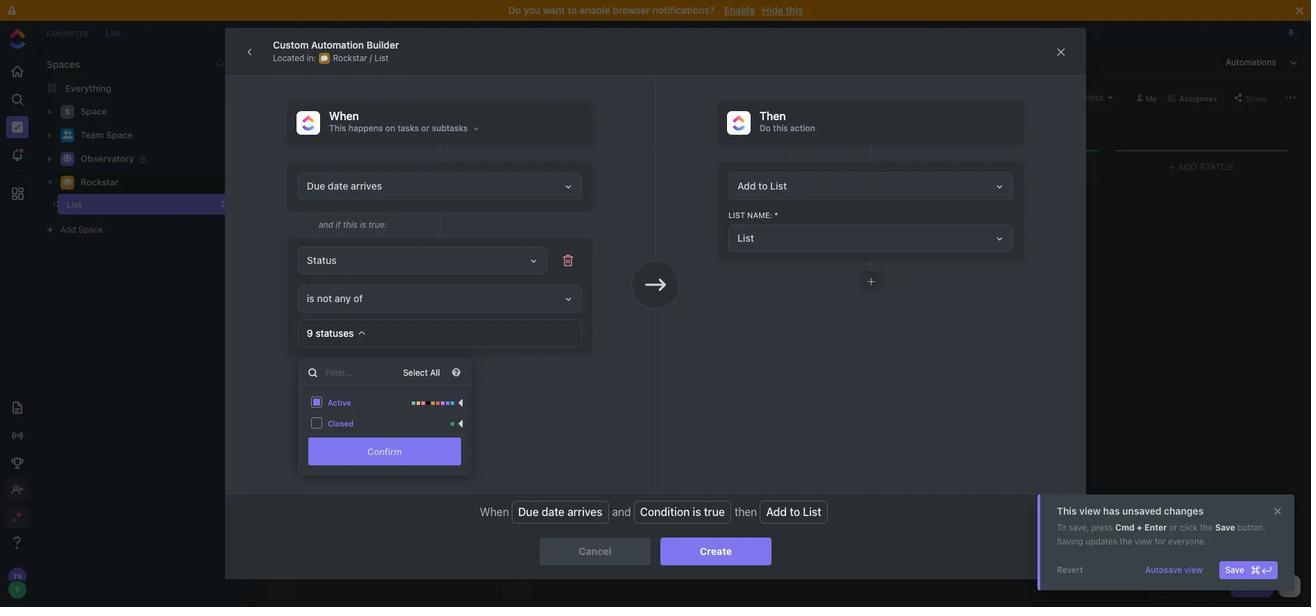 Task type: vqa. For each thing, say whether or not it's contained in the screenshot.
Terry Turtle'S Workspace, , element
no



Task type: describe. For each thing, give the bounding box(es) containing it.
0 horizontal spatial do
[[509, 4, 521, 16]]

assignee
[[460, 123, 493, 132]]

list up search tasks... 'text box' at left
[[335, 59, 351, 70]]

+ add status
[[1171, 161, 1234, 172]]

redo
[[745, 162, 770, 173]]

everything
[[65, 82, 111, 93]]

board link
[[384, 53, 415, 79]]

share
[[1246, 93, 1268, 102]]

hide
[[762, 4, 784, 16]]

subtask
[[348, 268, 383, 277]]

+ inside 'this view has unsaved changes to save, press cmd + enter or click the save button. saving updates the view for everyone.'
[[1137, 522, 1143, 533]]

updates
[[1086, 536, 1118, 547]]

0 vertical spatial list link
[[99, 27, 128, 38]]

list right then
[[803, 506, 822, 519]]

1 vertical spatial list link
[[335, 53, 356, 79]]

clickup image
[[733, 116, 746, 130]]

rockstar link
[[81, 172, 225, 194]]

9 statuses
[[307, 327, 354, 339]]

do you want to enable browser notifications? enable hide this
[[509, 4, 803, 16]]

this
[[1057, 505, 1077, 517]]

0 for closed
[[982, 163, 987, 172]]

board
[[384, 59, 409, 70]]

enter
[[1145, 522, 1168, 533]]

0 vertical spatial p
[[278, 218, 287, 223]]

enable
[[724, 4, 755, 16]]

active
[[328, 398, 351, 407]]

autosave view button
[[1140, 561, 1209, 579]]

press
[[1092, 522, 1114, 533]]

view for autosave
[[1185, 565, 1204, 575]]

cancel
[[579, 545, 612, 557]]

cmd
[[1116, 522, 1135, 533]]

want
[[543, 4, 565, 16]]

due date arrives
[[518, 506, 603, 519]]

select
[[403, 367, 428, 378]]

rockstar
[[81, 177, 119, 188]]

o
[[511, 225, 523, 233]]

blocked
[[555, 162, 598, 173]]

button.
[[1238, 522, 1266, 533]]

tasks...
[[312, 92, 341, 102]]

list button
[[276, 47, 301, 78]]

this view has unsaved changes to save, press cmd + enter or click the save button. saving updates the view for everyone.
[[1057, 505, 1266, 547]]

2
[[220, 199, 225, 208]]

notifications?
[[653, 4, 715, 16]]

list down comment image
[[67, 199, 82, 210]]

statuses
[[316, 327, 354, 339]]

0 horizontal spatial 0
[[278, 246, 287, 251]]

closed
[[328, 419, 354, 428]]

search
[[283, 92, 310, 102]]

this inside then do this action
[[774, 123, 788, 133]]

condition
[[640, 506, 690, 519]]

status
[[1200, 161, 1234, 172]]

automations
[[1226, 57, 1277, 67]]

5 c o l l a p s e d
[[511, 210, 523, 276]]

saving
[[1057, 536, 1084, 547]]

estimate
[[335, 123, 366, 132]]

observatory link
[[81, 148, 225, 170]]

space for add space
[[78, 224, 103, 235]]

list name: *
[[729, 211, 779, 220]]

task
[[1250, 581, 1268, 591]]

add left subtask
[[329, 268, 346, 277]]

create
[[700, 545, 732, 557]]

then do this action
[[760, 110, 816, 133]]

*
[[775, 211, 779, 220]]

assignees button
[[1163, 89, 1224, 106]]

save inside 'this view has unsaved changes to save, press cmd + enter or click the save button. saving updates the view for everyone.'
[[1216, 522, 1236, 533]]

0 horizontal spatial when
[[329, 110, 359, 122]]

list left name: at the top right of the page
[[729, 211, 746, 220]]

search tasks...
[[283, 92, 341, 102]]

n
[[278, 228, 287, 234]]

1 horizontal spatial the
[[1201, 522, 1213, 533]]

condition is true
[[640, 506, 725, 519]]

action
[[791, 123, 816, 133]]

add left status
[[1179, 161, 1198, 172]]

team
[[81, 129, 104, 140]]

sorting by
[[261, 122, 300, 132]]

save,
[[1069, 522, 1090, 533]]

view for this
[[1080, 505, 1101, 517]]

arrives
[[568, 506, 603, 519]]

space for team space
[[106, 129, 133, 140]]

favorites
[[47, 29, 89, 38]]

add right then
[[767, 506, 787, 519]]

0 horizontal spatial to
[[568, 4, 577, 16]]

and
[[613, 506, 631, 519]]

observatory
[[81, 153, 134, 164]]

o p e n
[[278, 212, 287, 234]]

1 horizontal spatial when
[[480, 506, 509, 519]]

list up trap
[[321, 206, 333, 214]]

for
[[1155, 536, 1166, 547]]



Task type: locate. For each thing, give the bounding box(es) containing it.
to right then
[[790, 506, 801, 519]]

autosave
[[1146, 565, 1183, 575]]

user group image
[[62, 131, 73, 139]]

0 vertical spatial when
[[329, 110, 359, 122]]

1 vertical spatial 5
[[511, 210, 523, 216]]

add
[[1179, 161, 1198, 172], [60, 224, 76, 235], [329, 268, 346, 277], [767, 506, 787, 519]]

this right "hide" in the right of the page
[[786, 4, 803, 16]]

view inside button
[[1185, 565, 1204, 575]]

date updated
[[388, 123, 438, 132]]

time
[[315, 123, 333, 132]]

view left for
[[1135, 536, 1153, 547]]

share button
[[1230, 89, 1272, 106]]

view up save,
[[1080, 505, 1101, 517]]

2 vertical spatial +
[[1137, 522, 1143, 533]]

by
[[291, 122, 300, 132]]

1
[[374, 163, 378, 172]]

closed
[[934, 162, 971, 173]]

save down button.
[[1226, 565, 1245, 575]]

list right favorites
[[106, 27, 121, 38]]

0 vertical spatial 5
[[511, 165, 523, 171]]

5 for 5
[[511, 165, 523, 171]]

select all
[[403, 367, 440, 378]]

automations button
[[1219, 52, 1284, 73]]

9
[[307, 327, 313, 339]]

1 horizontal spatial view
[[1135, 536, 1153, 547]]

enable
[[580, 4, 611, 16]]

do
[[509, 4, 521, 16], [760, 123, 771, 133]]

l up a on the top left of the page
[[511, 233, 523, 238]]

when up the time estimate
[[329, 110, 359, 122]]

add down comment image
[[60, 224, 76, 235]]

2 horizontal spatial 0
[[982, 163, 987, 172]]

all
[[430, 367, 440, 378]]

0 for redo
[[781, 163, 787, 172]]

when left due
[[480, 506, 509, 519]]

2 vertical spatial list link
[[53, 194, 211, 215]]

the down cmd
[[1120, 536, 1133, 547]]

0 horizontal spatial the
[[1120, 536, 1133, 547]]

1 vertical spatial space
[[106, 129, 133, 140]]

2 vertical spatial view
[[1185, 565, 1204, 575]]

list link right favorites
[[99, 27, 128, 38]]

d
[[511, 269, 523, 276]]

list link
[[99, 27, 128, 38], [335, 53, 356, 79], [53, 194, 211, 215]]

2 l from the top
[[511, 238, 523, 244]]

+ right cmd
[[1137, 522, 1143, 533]]

do down then
[[760, 123, 771, 133]]

1 vertical spatial when
[[480, 506, 509, 519]]

2 vertical spatial space
[[78, 224, 103, 235]]

list link up search tasks... 'text box' at left
[[335, 53, 356, 79]]

e down a on the top left of the page
[[511, 263, 523, 269]]

spaces
[[47, 58, 80, 70]]

changes
[[1165, 505, 1204, 517]]

browser
[[613, 4, 650, 16]]

autosave view
[[1146, 565, 1204, 575]]

e down the o
[[278, 223, 287, 228]]

to right 'want'
[[568, 4, 577, 16]]

list up the search
[[281, 56, 301, 69]]

2 5 from the top
[[511, 210, 523, 216]]

1 horizontal spatial do
[[760, 123, 771, 133]]

0 vertical spatial +
[[1171, 161, 1176, 172]]

+ for + add subtask
[[322, 268, 327, 277]]

select all link
[[403, 367, 440, 378]]

time estimate
[[315, 123, 366, 132]]

everyone.
[[1169, 536, 1207, 547]]

this
[[786, 4, 803, 16], [774, 123, 788, 133]]

2 horizontal spatial +
[[1171, 161, 1176, 172]]

0 horizontal spatial view
[[1080, 505, 1101, 517]]

+ for + add status
[[1171, 161, 1176, 172]]

+ left subtask
[[322, 268, 327, 277]]

0 right redo
[[781, 163, 787, 172]]

view down the everyone.
[[1185, 565, 1204, 575]]

+ left status
[[1171, 161, 1176, 172]]

Filter... text field
[[308, 361, 395, 378]]

1 vertical spatial save
[[1226, 565, 1245, 575]]

everything link
[[35, 77, 242, 99]]

click
[[1180, 522, 1198, 533]]

1 vertical spatial the
[[1120, 536, 1133, 547]]

space up observatory
[[106, 129, 133, 140]]

this down then
[[774, 123, 788, 133]]

when
[[329, 110, 359, 122], [480, 506, 509, 519]]

p up n
[[278, 218, 287, 223]]

0
[[781, 163, 787, 172], [982, 163, 987, 172], [278, 246, 287, 251]]

o
[[278, 212, 287, 218]]

trap
[[321, 218, 340, 229]]

1 l from the top
[[511, 233, 523, 238]]

the right the click
[[1201, 522, 1213, 533]]

cancel button
[[540, 538, 651, 566]]

1 vertical spatial to
[[790, 506, 801, 519]]

2 horizontal spatial view
[[1185, 565, 1204, 575]]

1 vertical spatial p
[[511, 251, 523, 257]]

1 vertical spatial this
[[774, 123, 788, 133]]

list
[[106, 27, 121, 38], [281, 56, 301, 69], [335, 59, 351, 70], [67, 199, 82, 210], [321, 206, 333, 214], [729, 211, 746, 220], [803, 506, 822, 519]]

sorting
[[261, 122, 289, 132]]

me
[[1146, 93, 1158, 102]]

1 vertical spatial +
[[322, 268, 327, 277]]

1 horizontal spatial 0
[[781, 163, 787, 172]]

team space link
[[81, 124, 225, 147]]

to
[[568, 4, 577, 16], [790, 506, 801, 519]]

1 vertical spatial e
[[511, 263, 523, 269]]

0 vertical spatial view
[[1080, 505, 1101, 517]]

then
[[735, 506, 758, 519]]

date
[[388, 123, 406, 132]]

1 horizontal spatial to
[[790, 506, 801, 519]]

then
[[760, 110, 786, 122]]

9 statuses button
[[298, 320, 582, 347]]

Search tasks... text field
[[283, 88, 398, 107]]

unsaved
[[1123, 505, 1162, 517]]

0 vertical spatial this
[[786, 4, 803, 16]]

you
[[524, 4, 541, 16]]

0 horizontal spatial +
[[322, 268, 327, 277]]

0 vertical spatial the
[[1201, 522, 1213, 533]]

me button
[[1132, 89, 1163, 106]]

do inside then do this action
[[760, 123, 771, 133]]

c
[[511, 219, 523, 225]]

e
[[278, 223, 287, 228], [511, 263, 523, 269]]

do left you
[[509, 4, 521, 16]]

1 5 from the top
[[511, 165, 523, 171]]

space down rockstar
[[78, 224, 103, 235]]

5 for 5 c o l l a p s e d
[[511, 210, 523, 216]]

clickup image
[[302, 116, 315, 130]]

1 vertical spatial do
[[760, 123, 771, 133]]

a
[[511, 244, 523, 251]]

space up the team
[[81, 106, 107, 117]]

0 vertical spatial save
[[1216, 522, 1236, 533]]

1 horizontal spatial p
[[511, 251, 523, 257]]

save left button.
[[1216, 522, 1236, 533]]

or
[[1170, 522, 1178, 533]]

save
[[1216, 522, 1236, 533], [1226, 565, 1245, 575]]

true
[[704, 506, 725, 519]]

space
[[81, 106, 107, 117], [106, 129, 133, 140], [78, 224, 103, 235]]

save button
[[1220, 561, 1278, 579]]

0 right closed
[[982, 163, 987, 172]]

is
[[693, 506, 701, 519]]

l
[[511, 233, 523, 238], [511, 238, 523, 244]]

due
[[518, 506, 539, 519]]

spaces link
[[35, 58, 80, 70]]

list link down rockstar
[[53, 194, 211, 215]]

revert button
[[1052, 561, 1089, 579]]

add to list
[[767, 506, 822, 519]]

0 horizontal spatial p
[[278, 218, 287, 223]]

updated
[[408, 123, 438, 132]]

0 vertical spatial space
[[81, 106, 107, 117]]

save inside button
[[1226, 565, 1245, 575]]

has
[[1104, 505, 1120, 517]]

0 down n
[[278, 246, 287, 251]]

1 vertical spatial view
[[1135, 536, 1153, 547]]

assignees
[[1180, 93, 1218, 102]]

date
[[542, 506, 565, 519]]

pending
[[321, 162, 362, 173]]

1 horizontal spatial +
[[1137, 522, 1143, 533]]

space link
[[81, 101, 225, 123]]

p up d
[[511, 251, 523, 257]]

0 vertical spatial do
[[509, 4, 521, 16]]

the
[[1201, 522, 1213, 533], [1120, 536, 1133, 547]]

globe image
[[63, 154, 72, 163]]

to
[[1057, 522, 1067, 533]]

create button
[[661, 538, 772, 566]]

list inside button
[[281, 56, 301, 69]]

comment image
[[63, 178, 72, 186]]

name:
[[748, 211, 773, 220]]

add space
[[60, 224, 103, 235]]

0 vertical spatial e
[[278, 223, 287, 228]]

l down o
[[511, 238, 523, 244]]

0 vertical spatial to
[[568, 4, 577, 16]]

1 horizontal spatial e
[[511, 263, 523, 269]]

0 horizontal spatial e
[[278, 223, 287, 228]]

confirm
[[368, 446, 402, 457]]



